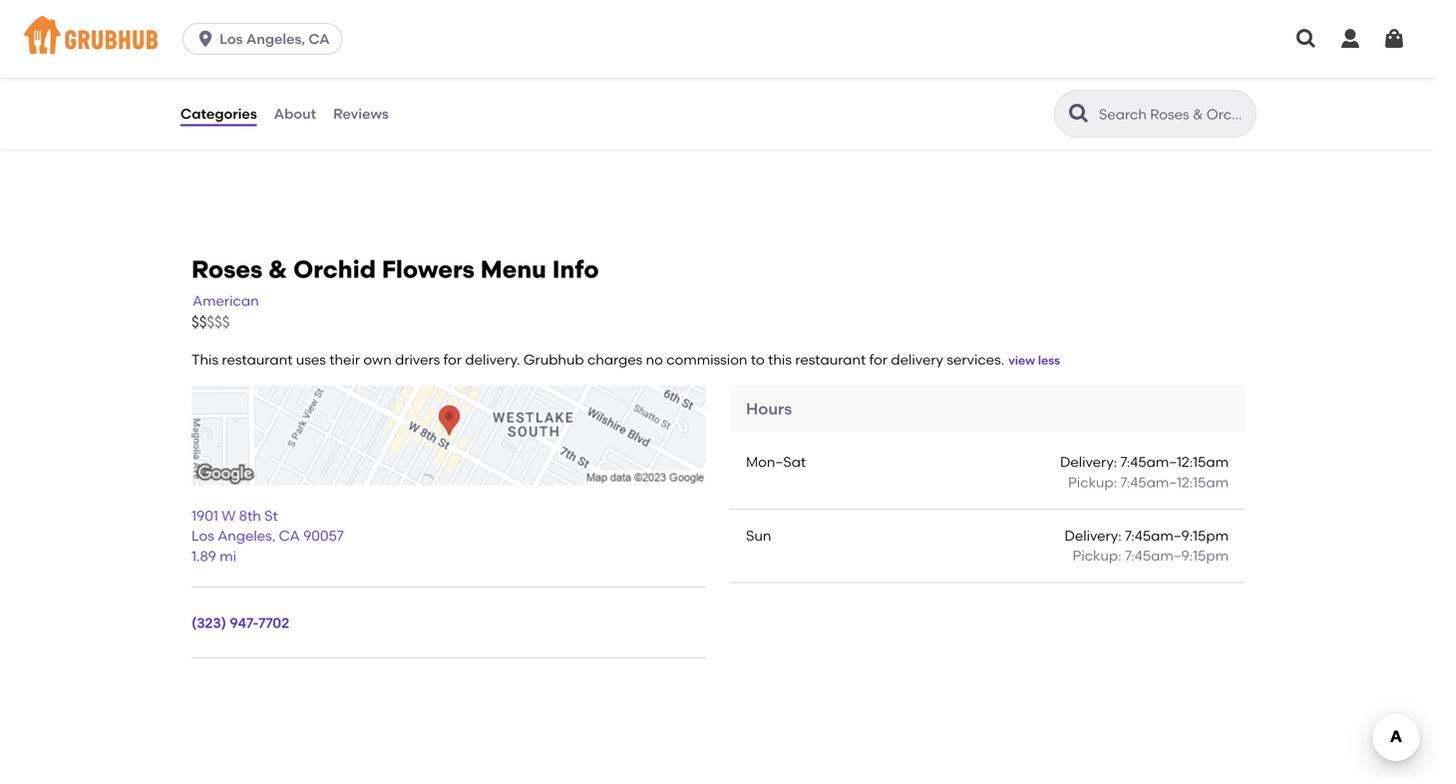 Task type: vqa. For each thing, say whether or not it's contained in the screenshot.
any
no



Task type: locate. For each thing, give the bounding box(es) containing it.
ca right angeles,
[[309, 30, 330, 47]]

7:45am–9:15pm up pickup: 7:45am–9:15pm
[[1125, 527, 1229, 544]]

0 vertical spatial los
[[220, 30, 243, 47]]

pickup: for pickup: 7:45am–9:15pm
[[1073, 547, 1122, 564]]

7:45am–9:15pm down delivery: 7:45am–9:15pm
[[1125, 547, 1229, 564]]

angeles
[[218, 527, 272, 544]]

info
[[552, 255, 599, 284]]

restaurant
[[222, 351, 293, 368], [795, 351, 866, 368]]

1 vertical spatial delivery:
[[1065, 527, 1122, 544]]

7:45am–9:15pm for delivery: 7:45am–9:15pm
[[1125, 527, 1229, 544]]

los left angeles,
[[220, 30, 243, 47]]

7:45am–9:15pm for pickup: 7:45am–9:15pm
[[1125, 547, 1229, 564]]

1901
[[192, 507, 218, 524]]

7:45am–12:15am for delivery: 7:45am–12:15am
[[1121, 454, 1229, 470]]

,
[[272, 527, 276, 544]]

0 horizontal spatial svg image
[[196, 29, 216, 49]]

0 vertical spatial svg image
[[1339, 27, 1363, 51]]

7:45am–12:15am up 'pickup: 7:45am–12:15am'
[[1121, 454, 1229, 470]]

1 horizontal spatial los
[[220, 30, 243, 47]]

7702
[[259, 614, 289, 631]]

1.89
[[192, 548, 216, 565]]

los angeles, ca
[[220, 30, 330, 47]]

for
[[443, 351, 462, 368], [869, 351, 888, 368]]

delivery
[[891, 351, 944, 368]]

american
[[193, 292, 259, 309]]

mi
[[220, 548, 236, 565]]

0 vertical spatial pickup:
[[1068, 474, 1117, 491]]

8th
[[239, 507, 261, 524]]

this restaurant uses their own drivers for delivery. grubhub charges no commission to this restaurant for delivery services. view less
[[192, 351, 1060, 368]]

ca inside button
[[309, 30, 330, 47]]

1 vertical spatial los
[[192, 527, 214, 544]]

0 vertical spatial 7:45am–9:15pm
[[1125, 527, 1229, 544]]

1 vertical spatial 7:45am–12:15am
[[1121, 474, 1229, 491]]

los inside 1901 w 8th st los angeles , ca 90057 1.89 mi
[[192, 527, 214, 544]]

about button
[[273, 78, 317, 150]]

2 7:45am–12:15am from the top
[[1121, 474, 1229, 491]]

categories button
[[180, 78, 258, 150]]

search icon image
[[1067, 102, 1091, 126]]

flowers
[[382, 255, 475, 284]]

1 horizontal spatial svg image
[[1339, 27, 1363, 51]]

1 vertical spatial pickup:
[[1073, 547, 1122, 564]]

1 7:45am–9:15pm from the top
[[1125, 527, 1229, 544]]

0 horizontal spatial los
[[192, 527, 214, 544]]

view
[[1009, 353, 1035, 368]]

pickup: down delivery: 7:45am–9:15pm
[[1073, 547, 1122, 564]]

roses
[[192, 255, 263, 284]]

charges
[[588, 351, 643, 368]]

delivery:
[[1060, 454, 1117, 470], [1065, 527, 1122, 544]]

7:45am–9:15pm
[[1125, 527, 1229, 544], [1125, 547, 1229, 564]]

1 vertical spatial svg image
[[764, 79, 788, 103]]

7:45am–12:15am
[[1121, 454, 1229, 470], [1121, 474, 1229, 491]]

for right drivers
[[443, 351, 462, 368]]

delivery: up 'pickup: 7:45am–12:15am'
[[1060, 454, 1117, 470]]

&
[[268, 255, 288, 284]]

for left delivery
[[869, 351, 888, 368]]

their
[[329, 351, 360, 368]]

reviews button
[[332, 78, 390, 150]]

delivery: for pickup: 7:45am–9:15pm
[[1065, 527, 1122, 544]]

0 horizontal spatial for
[[443, 351, 462, 368]]

no
[[646, 351, 663, 368]]

svg image
[[1295, 27, 1319, 51], [1383, 27, 1406, 51], [196, 29, 216, 49]]

1 vertical spatial 7:45am–9:15pm
[[1125, 547, 1229, 564]]

0 horizontal spatial svg image
[[764, 79, 788, 103]]

0 vertical spatial 7:45am–12:15am
[[1121, 454, 1229, 470]]

categories
[[181, 105, 257, 122]]

7:45am–12:15am down delivery: 7:45am–12:15am
[[1121, 474, 1229, 491]]

0 horizontal spatial restaurant
[[222, 351, 293, 368]]

ca right ,
[[279, 527, 300, 544]]

0 vertical spatial delivery:
[[1060, 454, 1117, 470]]

ca
[[309, 30, 330, 47], [279, 527, 300, 544]]

delivery: up pickup: 7:45am–9:15pm
[[1065, 527, 1122, 544]]

(323)
[[192, 614, 226, 631]]

2 7:45am–9:15pm from the top
[[1125, 547, 1229, 564]]

1 horizontal spatial ca
[[309, 30, 330, 47]]

1 for from the left
[[443, 351, 462, 368]]

7:45am–12:15am for pickup: 7:45am–12:15am
[[1121, 474, 1229, 491]]

uses
[[296, 351, 326, 368]]

pickup:
[[1068, 474, 1117, 491], [1073, 547, 1122, 564]]

delivery: 7:45am–9:15pm
[[1065, 527, 1229, 544]]

los up the 1.89
[[192, 527, 214, 544]]

1 restaurant from the left
[[222, 351, 293, 368]]

services.
[[947, 351, 1005, 368]]

Search Roses & Orchid Flowers search field
[[1097, 105, 1250, 124]]

1 7:45am–12:15am from the top
[[1121, 454, 1229, 470]]

1 horizontal spatial restaurant
[[795, 351, 866, 368]]

(323) 947-7702
[[192, 614, 289, 631]]

1 vertical spatial ca
[[279, 527, 300, 544]]

los
[[220, 30, 243, 47], [192, 527, 214, 544]]

pickup: down delivery: 7:45am–12:15am
[[1068, 474, 1117, 491]]

svg image inside the main navigation navigation
[[1339, 27, 1363, 51]]

0 horizontal spatial ca
[[279, 527, 300, 544]]

main navigation navigation
[[0, 0, 1436, 78]]

commission
[[667, 351, 748, 368]]

svg image
[[1339, 27, 1363, 51], [764, 79, 788, 103]]

0 vertical spatial ca
[[309, 30, 330, 47]]

1 horizontal spatial for
[[869, 351, 888, 368]]



Task type: describe. For each thing, give the bounding box(es) containing it.
90057
[[303, 527, 344, 544]]

2 restaurant from the left
[[795, 351, 866, 368]]

st
[[264, 507, 278, 524]]

pickup: 7:45am–12:15am
[[1068, 474, 1229, 491]]

w
[[222, 507, 236, 524]]

grubhub
[[524, 351, 584, 368]]

1901 w 8th st los angeles , ca 90057 1.89 mi
[[192, 507, 344, 565]]

svg image inside the los angeles, ca button
[[196, 29, 216, 49]]

delivery.
[[465, 351, 520, 368]]

hours
[[746, 399, 792, 419]]

mon–sat
[[746, 454, 806, 470]]

american button
[[192, 290, 260, 312]]

to
[[751, 351, 765, 368]]

2 for from the left
[[869, 351, 888, 368]]

delivery: for pickup: 7:45am–12:15am
[[1060, 454, 1117, 470]]

orchid
[[293, 255, 376, 284]]

menu
[[481, 255, 547, 284]]

947-
[[230, 614, 259, 631]]

roses & orchid flowers menu info
[[192, 255, 599, 284]]

los inside button
[[220, 30, 243, 47]]

drivers
[[395, 351, 440, 368]]

teddy bear 16" image
[[652, 0, 802, 117]]

pickup: for pickup: 7:45am–12:15am
[[1068, 474, 1117, 491]]

view less button
[[1009, 352, 1060, 370]]

sun
[[746, 527, 771, 544]]

about
[[274, 105, 316, 122]]

$$
[[192, 313, 207, 331]]

1 horizontal spatial svg image
[[1295, 27, 1319, 51]]

less
[[1038, 353, 1060, 368]]

ca inside 1901 w 8th st los angeles , ca 90057 1.89 mi
[[279, 527, 300, 544]]

this
[[768, 351, 792, 368]]

reviews
[[333, 105, 389, 122]]

pickup: 7:45am–9:15pm
[[1073, 547, 1229, 564]]

angeles,
[[246, 30, 305, 47]]

(323) 947-7702 button
[[192, 613, 289, 633]]

2 horizontal spatial svg image
[[1383, 27, 1406, 51]]

los angeles, ca button
[[183, 23, 351, 55]]

delivery: 7:45am–12:15am
[[1060, 454, 1229, 470]]

this
[[192, 351, 219, 368]]

$$$$$
[[192, 313, 230, 331]]

own
[[363, 351, 392, 368]]



